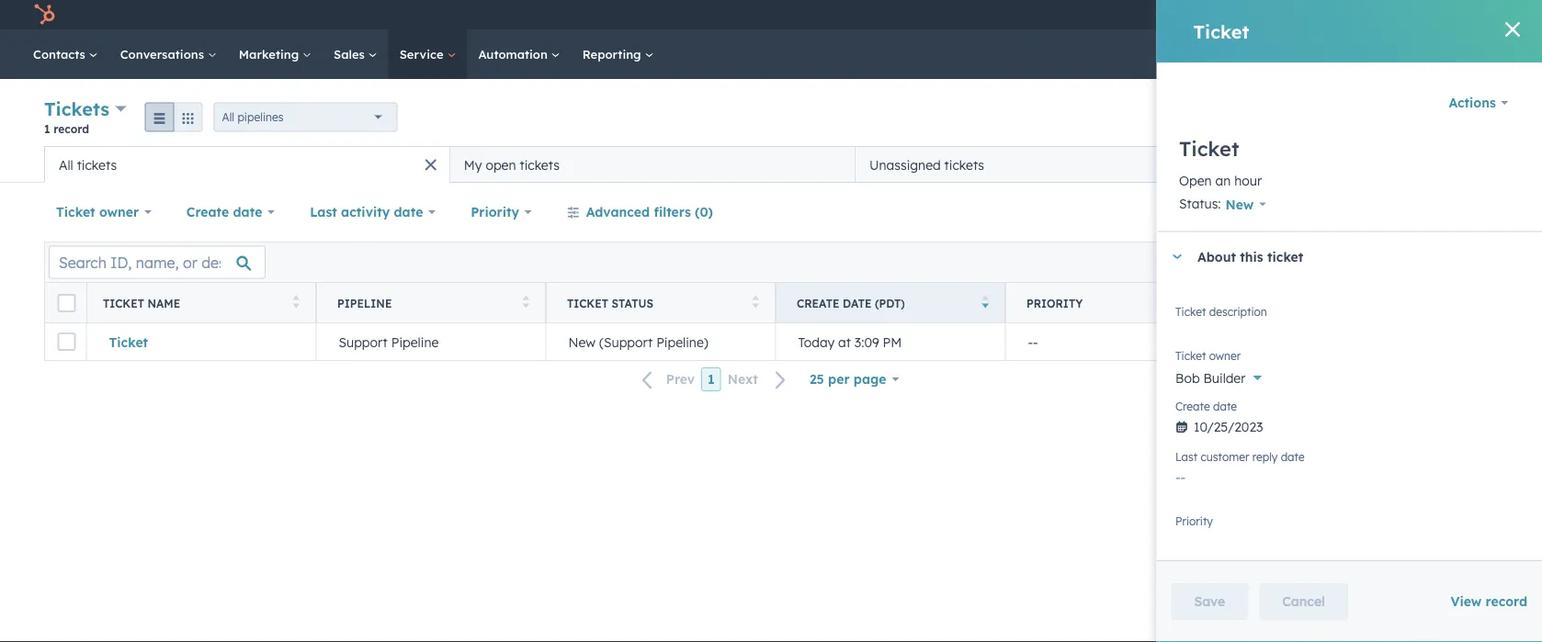 Task type: locate. For each thing, give the bounding box(es) containing it.
priority inside popup button
[[471, 204, 519, 220]]

date down builder
[[1213, 400, 1237, 414]]

0 horizontal spatial owner
[[99, 204, 139, 220]]

1 record
[[44, 122, 89, 136]]

ticket owner button
[[44, 194, 163, 231]]

tickets
[[77, 157, 117, 173], [520, 157, 560, 173], [945, 157, 985, 173]]

tickets right "unassigned"
[[945, 157, 985, 173]]

2 horizontal spatial priority
[[1175, 515, 1213, 529]]

1 horizontal spatial ticket
[[1454, 111, 1483, 125]]

1 an from the top
[[1215, 173, 1231, 189]]

ticket down all tickets
[[56, 204, 95, 220]]

tickets
[[44, 97, 109, 120]]

create
[[1417, 111, 1451, 125], [186, 204, 229, 220], [797, 297, 840, 310], [1175, 400, 1210, 414]]

0 vertical spatial record
[[53, 122, 89, 136]]

page
[[854, 371, 887, 388]]

1 press to sort. element from the left
[[293, 296, 300, 311]]

open
[[486, 157, 516, 173]]

3:09
[[855, 334, 880, 350]]

prev button
[[631, 368, 702, 392]]

0 horizontal spatial new
[[569, 334, 596, 350]]

1 inside button
[[708, 371, 715, 388]]

conversations
[[120, 46, 208, 62]]

this
[[1240, 249, 1263, 265]]

open
[[1179, 173, 1212, 189]]

bob builder image
[[1439, 6, 1455, 23]]

advanced
[[586, 204, 650, 220]]

2 vertical spatial priority
[[1175, 515, 1213, 529]]

create date button
[[175, 194, 287, 231]]

bob
[[1175, 370, 1200, 386]]

Ticket description text field
[[1175, 302, 1524, 339]]

apple button
[[1428, 0, 1519, 29]]

press to sort. image
[[293, 296, 300, 308], [753, 296, 759, 308]]

notifications image
[[1400, 8, 1417, 25]]

1 vertical spatial 1
[[708, 371, 715, 388]]

1 for 1
[[708, 371, 715, 388]]

2 press to sort. image from the left
[[753, 296, 759, 308]]

0 horizontal spatial press to sort. image
[[523, 296, 530, 308]]

2 press to sort. element from the left
[[523, 296, 530, 311]]

close image
[[1506, 22, 1521, 37]]

last left the "customer"
[[1175, 450, 1198, 464]]

record inside tickets banner
[[53, 122, 89, 136]]

ticket up bob
[[1175, 349, 1206, 363]]

priority button
[[459, 194, 544, 231]]

owner up builder
[[1209, 349, 1241, 363]]

1
[[44, 122, 50, 136], [708, 371, 715, 388]]

record for 1 record
[[53, 122, 89, 136]]

2 vertical spatial owner
[[1209, 349, 1241, 363]]

0 vertical spatial last
[[310, 204, 337, 220]]

1 horizontal spatial create date
[[1175, 400, 1237, 414]]

filters
[[654, 204, 691, 220]]

priority up --
[[1027, 297, 1083, 310]]

1 button
[[702, 368, 721, 392]]

my open tickets button
[[450, 146, 856, 183]]

1 vertical spatial priority
[[1027, 297, 1083, 310]]

25 per page
[[810, 371, 887, 388]]

create date down all tickets button
[[186, 204, 262, 220]]

all inside all pipelines popup button
[[222, 110, 234, 124]]

1 horizontal spatial all
[[222, 110, 234, 124]]

ticket link
[[109, 334, 294, 350]]

all for all tickets
[[59, 157, 73, 173]]

Create date text field
[[1175, 410, 1524, 440]]

view record link
[[1451, 594, 1528, 610]]

reporting link
[[572, 29, 665, 79]]

press to sort. image
[[523, 296, 530, 308], [1212, 296, 1219, 308]]

create date
[[186, 204, 262, 220], [1175, 400, 1237, 414]]

press to sort. element
[[293, 296, 300, 311], [523, 296, 530, 311], [753, 296, 759, 311], [1212, 296, 1219, 311]]

0 vertical spatial ticket owner
[[56, 204, 139, 220]]

0 vertical spatial priority
[[471, 204, 519, 220]]

all inside all tickets button
[[59, 157, 73, 173]]

priority down open
[[471, 204, 519, 220]]

1 vertical spatial last
[[1175, 450, 1198, 464]]

ticket owner down the about this ticket "dropdown button"
[[1257, 297, 1344, 310]]

Search HubSpot search field
[[1284, 39, 1510, 70]]

prev
[[666, 372, 695, 388]]

last inside popup button
[[310, 204, 337, 220]]

4 press to sort. element from the left
[[1212, 296, 1219, 311]]

create inside button
[[1417, 111, 1451, 125]]

1 vertical spatial create date
[[1175, 400, 1237, 414]]

0 horizontal spatial ticket
[[1267, 249, 1304, 265]]

1 inside tickets banner
[[44, 122, 50, 136]]

0 vertical spatial new
[[1226, 196, 1254, 212]]

0 vertical spatial pipeline
[[337, 297, 392, 310]]

help button
[[1331, 0, 1363, 29]]

bob builder button
[[1175, 360, 1524, 390]]

support pipeline button
[[316, 324, 546, 360]]

tickets right open
[[520, 157, 560, 173]]

press to sort. image for priority
[[1212, 296, 1219, 308]]

create down all tickets button
[[186, 204, 229, 220]]

record down tickets
[[53, 122, 89, 136]]

hour
[[1234, 173, 1262, 189]]

automation link
[[467, 29, 572, 79]]

sales link
[[323, 29, 389, 79]]

priority left option
[[1175, 515, 1213, 529]]

pipeline up "support"
[[337, 297, 392, 310]]

1 horizontal spatial press to sort. image
[[753, 296, 759, 308]]

1 vertical spatial owner
[[1301, 297, 1344, 310]]

ticket owner up bob builder
[[1175, 349, 1241, 363]]

0 horizontal spatial all
[[59, 157, 73, 173]]

ticket left status in the left of the page
[[567, 297, 609, 310]]

pipeline inside button
[[391, 334, 439, 350]]

1 vertical spatial an
[[1216, 522, 1231, 538]]

0 horizontal spatial 1
[[44, 122, 50, 136]]

0 vertical spatial an
[[1215, 173, 1231, 189]]

menu
[[1186, 0, 1521, 29]]

1 vertical spatial new
[[569, 334, 596, 350]]

2 horizontal spatial ticket owner
[[1257, 297, 1344, 310]]

view record
[[1451, 594, 1528, 610]]

0 horizontal spatial record
[[53, 122, 89, 136]]

create down actions on the right of page
[[1417, 111, 1451, 125]]

new (support pipeline) button
[[546, 324, 776, 360]]

new for new (support pipeline)
[[569, 334, 596, 350]]

press to sort. image left ticket status
[[523, 296, 530, 308]]

owner down all tickets
[[99, 204, 139, 220]]

reporting
[[583, 46, 645, 62]]

ticket owner down all tickets
[[56, 204, 139, 220]]

an inside select an option popup button
[[1216, 522, 1231, 538]]

1 horizontal spatial tickets
[[520, 157, 560, 173]]

my
[[464, 157, 482, 173]]

new inside new (support pipeline) button
[[569, 334, 596, 350]]

2 press to sort. image from the left
[[1212, 296, 1219, 308]]

ticket down actions on the right of page
[[1454, 111, 1483, 125]]

contacts link
[[22, 29, 109, 79]]

1 horizontal spatial record
[[1486, 594, 1528, 610]]

1 vertical spatial record
[[1486, 594, 1528, 610]]

1 vertical spatial ticket
[[1267, 249, 1304, 265]]

ticket down the ticket name
[[109, 334, 148, 350]]

0 vertical spatial all
[[222, 110, 234, 124]]

0 horizontal spatial priority
[[471, 204, 519, 220]]

3 press to sort. element from the left
[[753, 296, 759, 311]]

0 horizontal spatial last
[[310, 204, 337, 220]]

ticket left name
[[103, 297, 144, 310]]

option
[[1235, 522, 1274, 538]]

last for last customer reply date
[[1175, 450, 1198, 464]]

new inside popup button
[[1226, 196, 1254, 212]]

menu containing apple
[[1186, 0, 1521, 29]]

2 an from the top
[[1216, 522, 1231, 538]]

0 horizontal spatial create date
[[186, 204, 262, 220]]

an left hour
[[1215, 173, 1231, 189]]

ticket right this
[[1267, 249, 1304, 265]]

0 horizontal spatial tickets
[[77, 157, 117, 173]]

pipeline
[[337, 297, 392, 310], [391, 334, 439, 350]]

save button
[[1172, 584, 1249, 621]]

marketing
[[239, 46, 303, 62]]

1 down tickets
[[44, 122, 50, 136]]

2 horizontal spatial tickets
[[945, 157, 985, 173]]

new left (support
[[569, 334, 596, 350]]

an right select
[[1216, 522, 1231, 538]]

tickets banner
[[44, 96, 1499, 146]]

create inside popup button
[[186, 204, 229, 220]]

new down hour
[[1226, 196, 1254, 212]]

Search ID, name, or description search field
[[49, 246, 266, 279]]

new for new
[[1226, 196, 1254, 212]]

group inside tickets banner
[[145, 103, 203, 132]]

1 press to sort. image from the left
[[523, 296, 530, 308]]

-
[[1028, 334, 1033, 350], [1033, 334, 1038, 350]]

0 horizontal spatial press to sort. image
[[293, 296, 300, 308]]

1 horizontal spatial press to sort. image
[[1212, 296, 1219, 308]]

1 tickets from the left
[[77, 157, 117, 173]]

upgrade
[[1219, 9, 1271, 24]]

1 vertical spatial all
[[59, 157, 73, 173]]

last left activity
[[310, 204, 337, 220]]

1 vertical spatial pipeline
[[391, 334, 439, 350]]

0 horizontal spatial ticket owner
[[56, 204, 139, 220]]

tickets down 1 record
[[77, 157, 117, 173]]

priority
[[471, 204, 519, 220], [1027, 297, 1083, 310], [1175, 515, 1213, 529]]

today
[[798, 334, 835, 350]]

Last customer reply date text field
[[1175, 461, 1524, 490]]

0 vertical spatial ticket
[[1454, 111, 1483, 125]]

marketplaces button
[[1289, 0, 1328, 29]]

0 vertical spatial create date
[[186, 204, 262, 220]]

1 press to sort. image from the left
[[293, 296, 300, 308]]

owner down the about this ticket "dropdown button"
[[1301, 297, 1344, 310]]

1 horizontal spatial 1
[[708, 371, 715, 388]]

1 right 'prev'
[[708, 371, 715, 388]]

date
[[233, 204, 262, 220], [394, 204, 423, 220], [843, 297, 872, 310], [1213, 400, 1237, 414], [1281, 450, 1305, 464]]

column header
[[1466, 283, 1543, 324]]

group
[[145, 103, 203, 132]]

2 tickets from the left
[[520, 157, 560, 173]]

view
[[1451, 594, 1482, 610]]

all down 1 record
[[59, 157, 73, 173]]

create date down bob builder
[[1175, 400, 1237, 414]]

menu item
[[1283, 0, 1287, 29]]

ticket
[[1194, 20, 1250, 43], [1179, 136, 1239, 161], [56, 204, 95, 220], [103, 297, 144, 310], [567, 297, 609, 310], [1257, 297, 1298, 310], [1175, 305, 1206, 319], [109, 334, 148, 350], [1175, 349, 1206, 363]]

1 horizontal spatial new
[[1226, 196, 1254, 212]]

last
[[310, 204, 337, 220], [1175, 450, 1198, 464]]

pipeline right "support"
[[391, 334, 439, 350]]

press to sort. image down about
[[1212, 296, 1219, 308]]

save
[[1195, 594, 1226, 610]]

0 vertical spatial owner
[[99, 204, 139, 220]]

0 vertical spatial 1
[[44, 122, 50, 136]]

all
[[222, 110, 234, 124], [59, 157, 73, 173]]

settings image
[[1369, 8, 1386, 24]]

all left pipelines
[[222, 110, 234, 124]]

apple
[[1459, 7, 1491, 22]]

owner
[[99, 204, 139, 220], [1301, 297, 1344, 310], [1209, 349, 1241, 363]]

(support
[[599, 334, 653, 350]]

3 tickets from the left
[[945, 157, 985, 173]]

new (support pipeline)
[[569, 334, 709, 350]]

2 vertical spatial ticket owner
[[1175, 349, 1241, 363]]

1 horizontal spatial last
[[1175, 450, 1198, 464]]

descending sort. press to sort ascending. element
[[982, 296, 989, 311]]

ticket left description
[[1175, 305, 1206, 319]]

record right view
[[1486, 594, 1528, 610]]

an for option
[[1216, 522, 1231, 538]]



Task type: describe. For each thing, give the bounding box(es) containing it.
ticket description
[[1175, 305, 1267, 319]]

tickets for unassigned tickets
[[945, 157, 985, 173]]

search button
[[1495, 39, 1526, 70]]

reply
[[1252, 450, 1278, 464]]

my open tickets
[[464, 157, 560, 173]]

bob builder
[[1175, 370, 1246, 386]]

-- button
[[1006, 324, 1236, 360]]

help image
[[1339, 8, 1355, 25]]

an for hour
[[1215, 173, 1231, 189]]

marketplaces image
[[1300, 8, 1317, 25]]

ticket up open an hour
[[1179, 136, 1239, 161]]

hubspot link
[[22, 4, 69, 26]]

1 horizontal spatial priority
[[1027, 297, 1083, 310]]

status:
[[1179, 196, 1221, 212]]

press to sort. image for pipeline
[[523, 296, 530, 308]]

pagination navigation
[[631, 368, 798, 392]]

create up today
[[797, 297, 840, 310]]

support
[[339, 334, 388, 350]]

create date (pdt)
[[797, 297, 905, 310]]

press to sort. element for priority
[[1212, 296, 1219, 311]]

record for view record
[[1486, 594, 1528, 610]]

ticket name
[[103, 297, 180, 310]]

last customer reply date
[[1175, 450, 1305, 464]]

ticket inside the about this ticket "dropdown button"
[[1267, 249, 1304, 265]]

advanced filters (0) button
[[555, 194, 725, 231]]

ticket left marketplaces icon in the top of the page
[[1194, 20, 1250, 43]]

open an hour
[[1179, 173, 1262, 189]]

marketing link
[[228, 29, 323, 79]]

ticket inside popup button
[[56, 204, 95, 220]]

name
[[147, 297, 180, 310]]

all tickets
[[59, 157, 117, 173]]

select
[[1175, 522, 1212, 538]]

pipeline)
[[657, 334, 709, 350]]

pipelines
[[238, 110, 284, 124]]

date down all tickets button
[[233, 204, 262, 220]]

25
[[810, 371, 824, 388]]

cancel button
[[1260, 584, 1349, 621]]

1 for 1 record
[[44, 122, 50, 136]]

about this ticket button
[[1157, 232, 1524, 282]]

ticket inside create ticket button
[[1454, 111, 1483, 125]]

actions button
[[1437, 85, 1521, 121]]

new button
[[1221, 192, 1279, 216]]

description
[[1209, 305, 1267, 319]]

1 vertical spatial ticket owner
[[1257, 297, 1344, 310]]

ticket down this
[[1257, 297, 1298, 310]]

activity
[[341, 204, 390, 220]]

hubspot image
[[33, 4, 55, 26]]

all for all pipelines
[[222, 110, 234, 124]]

tickets for all tickets
[[77, 157, 117, 173]]

press to sort. element for ticket status
[[753, 296, 759, 311]]

ticket status
[[567, 297, 654, 310]]

--
[[1028, 334, 1038, 350]]

unassigned
[[870, 157, 941, 173]]

(pdt)
[[875, 297, 905, 310]]

support pipeline
[[339, 334, 439, 350]]

about this ticket
[[1198, 249, 1304, 265]]

create down bob
[[1175, 400, 1210, 414]]

2 - from the left
[[1033, 334, 1038, 350]]

1 horizontal spatial owner
[[1209, 349, 1241, 363]]

builder
[[1203, 370, 1246, 386]]

caret image
[[1172, 255, 1183, 259]]

select an option button
[[1175, 512, 1524, 542]]

advanced filters (0)
[[586, 204, 713, 220]]

service link
[[389, 29, 467, 79]]

last activity date
[[310, 204, 423, 220]]

press to sort. element for pipeline
[[523, 296, 530, 311]]

create date inside popup button
[[186, 204, 262, 220]]

upgrade image
[[1199, 8, 1215, 25]]

ticket owner inside popup button
[[56, 204, 139, 220]]

sales
[[334, 46, 368, 62]]

next
[[728, 372, 758, 388]]

customer
[[1201, 450, 1249, 464]]

about
[[1198, 249, 1236, 265]]

owner inside the ticket owner popup button
[[99, 204, 139, 220]]

next button
[[721, 368, 798, 392]]

create ticket
[[1417, 111, 1483, 125]]

notifications button
[[1393, 0, 1424, 29]]

create ticket button
[[1401, 103, 1499, 133]]

last for last activity date
[[310, 204, 337, 220]]

contacts
[[33, 46, 89, 62]]

date right activity
[[394, 204, 423, 220]]

status
[[612, 297, 654, 310]]

press to sort. image for 4th press to sort. element from right
[[293, 296, 300, 308]]

press to sort. image for ticket status's press to sort. element
[[753, 296, 759, 308]]

actions
[[1449, 95, 1496, 111]]

cancel
[[1283, 594, 1326, 610]]

pm
[[883, 334, 902, 350]]

2 horizontal spatial owner
[[1301, 297, 1344, 310]]

tickets button
[[44, 96, 126, 122]]

automation
[[478, 46, 551, 62]]

select an option
[[1175, 522, 1274, 538]]

search image
[[1504, 48, 1517, 61]]

date right reply
[[1281, 450, 1305, 464]]

all pipelines
[[222, 110, 284, 124]]

1 horizontal spatial ticket owner
[[1175, 349, 1241, 363]]

all pipelines button
[[214, 103, 398, 132]]

at
[[839, 334, 851, 350]]

all tickets button
[[44, 146, 450, 183]]

per
[[828, 371, 850, 388]]

today at 3:09 pm
[[798, 334, 902, 350]]

unassigned tickets button
[[856, 146, 1261, 183]]

last activity date button
[[298, 194, 448, 231]]

descending sort. press to sort ascending. image
[[982, 296, 989, 308]]

unassigned tickets
[[870, 157, 985, 173]]

1 - from the left
[[1028, 334, 1033, 350]]

25 per page button
[[798, 361, 911, 398]]

(0)
[[695, 204, 713, 220]]

conversations link
[[109, 29, 228, 79]]

date left (pdt)
[[843, 297, 872, 310]]



Task type: vqa. For each thing, say whether or not it's contained in the screenshot.
the Ruby Anderson icon
no



